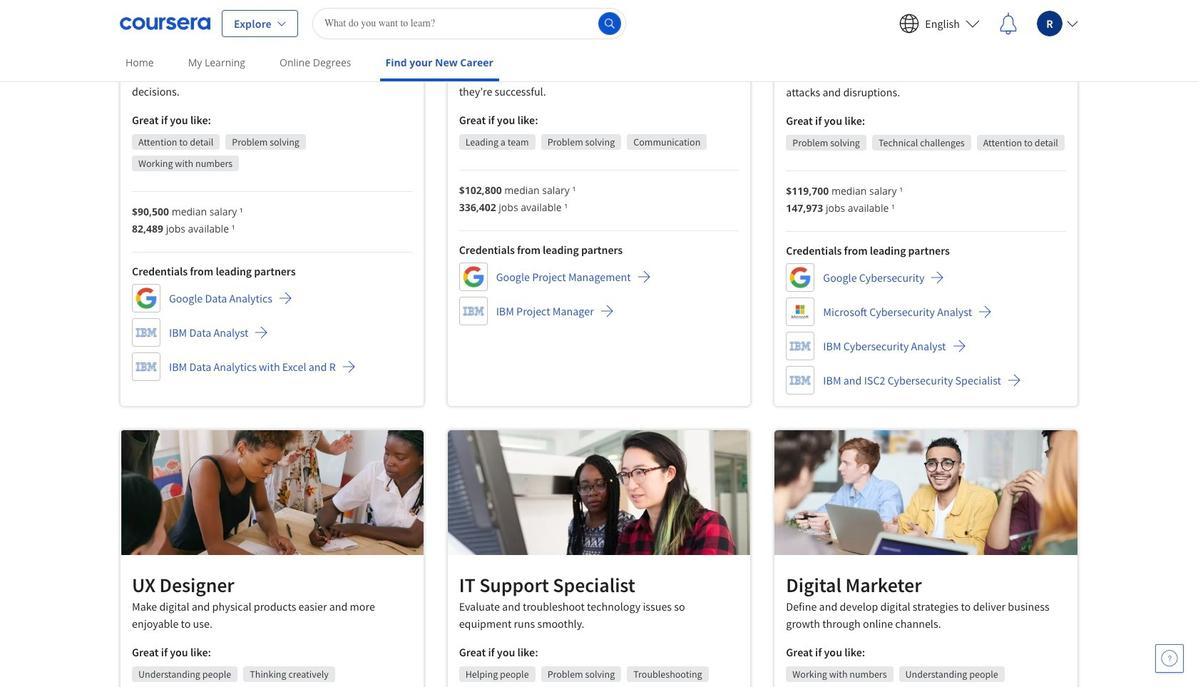 Task type: vqa. For each thing, say whether or not it's contained in the screenshot.
on corresponding to life
no



Task type: locate. For each thing, give the bounding box(es) containing it.
cybersecurity analyst image
[[775, 0, 1078, 24]]

ux designer image
[[121, 430, 424, 555]]

None search field
[[312, 7, 626, 39]]

help center image
[[1161, 650, 1179, 667]]



Task type: describe. For each thing, give the bounding box(es) containing it.
What do you want to learn? text field
[[312, 7, 626, 39]]

data analyst image
[[121, 0, 424, 23]]

coursera image
[[120, 12, 210, 35]]

digital marketer image
[[775, 430, 1078, 555]]

project manager image
[[448, 0, 751, 23]]

it support specialist image
[[448, 430, 751, 555]]



